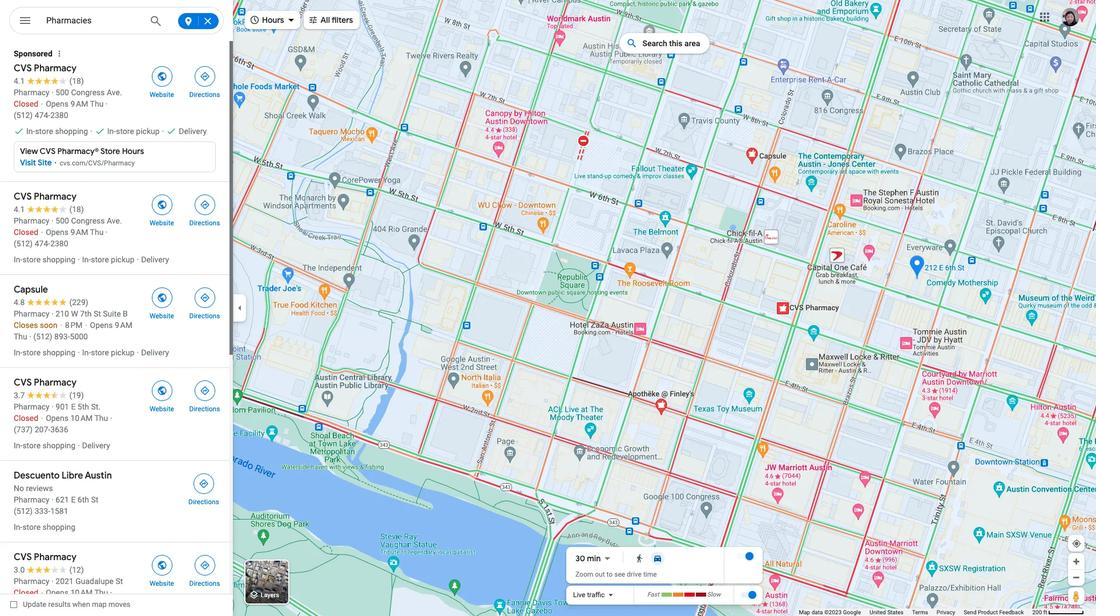 Task type: describe. For each thing, give the bounding box(es) containing it.
©2023
[[824, 610, 842, 616]]

moves
[[108, 601, 130, 609]]

hours inside  hours
[[262, 15, 284, 25]]

website link for directions button corresponding to website icon corresponding to first directions image from the top of the results for pharmacies 'feed'
[[140, 284, 183, 321]]

ft
[[1044, 610, 1047, 616]]

walking image
[[635, 554, 644, 564]]

Pharmacies field
[[9, 7, 224, 35]]

results
[[48, 601, 71, 609]]

200
[[1033, 610, 1042, 616]]

data
[[812, 610, 823, 616]]

slow
[[707, 592, 721, 599]]

show your location image
[[1072, 539, 1082, 549]]

website link for directions button related to website image related to 1st directions image from the bottom of the results for pharmacies 'feed'
[[140, 552, 183, 589]]

all
[[321, 15, 330, 25]]

Update results when map moves checkbox
[[10, 598, 130, 612]]

30 min
[[576, 554, 601, 564]]

search this area
[[643, 39, 700, 48]]

website for website icon corresponding to middle directions icon
[[150, 219, 174, 227]]

fast
[[647, 592, 659, 599]]

website image for 2nd directions image from the top of the results for pharmacies 'feed'
[[157, 386, 167, 396]]

send product feedback button
[[964, 609, 1024, 617]]

live traffic option
[[573, 591, 605, 599]]

terms button
[[912, 609, 928, 617]]

30
[[576, 554, 585, 564]]

directions button for website icon corresponding to middle directions icon
[[183, 191, 226, 228]]

200 ft
[[1033, 610, 1047, 616]]

footer inside google maps "element"
[[799, 609, 1033, 617]]

zoom in image
[[1072, 558, 1081, 566]]

update
[[23, 601, 46, 609]]

website for website image in the 'cvs pharmacy' element
[[150, 91, 174, 99]]

update results when map moves
[[23, 601, 130, 609]]

live traffic
[[573, 591, 605, 599]]

search this area button
[[620, 33, 709, 54]]

 Show traffic  checkbox
[[741, 591, 757, 600]]

min
[[587, 554, 601, 564]]

turn off travel time tool image
[[746, 553, 754, 561]]


[[250, 13, 260, 26]]

hours inside 'cvs pharmacy' element
[[122, 146, 144, 156]]

1 vertical spatial directions image
[[200, 200, 210, 210]]

cvs.com/cvs/pharmacy
[[60, 159, 135, 167]]

results for pharmacies feed
[[0, 41, 233, 617]]

website image for first directions image from the top of the results for pharmacies 'feed'
[[157, 293, 167, 303]]

cvs pharmacy element
[[0, 41, 230, 182]]

map
[[799, 610, 810, 616]]

united states button
[[870, 609, 904, 617]]

200 ft button
[[1033, 610, 1084, 616]]

website for website image corresponding to 2nd directions image from the top of the results for pharmacies 'feed'
[[150, 405, 174, 413]]

show street view coverage image
[[1068, 588, 1085, 605]]

see
[[614, 571, 625, 579]]

 search field
[[9, 7, 224, 37]]

privacy button
[[937, 609, 955, 617]]

when
[[72, 601, 90, 609]]

1 directions image from the top
[[200, 293, 210, 303]]

website link for website image corresponding to 2nd directions image from the top of the results for pharmacies 'feed' directions button
[[140, 377, 183, 414]]

this
[[669, 39, 683, 48]]

collapse side panel image
[[234, 302, 246, 315]]

website image for directions icon inside the 'cvs pharmacy' element
[[157, 71, 167, 82]]

visit site
[[20, 158, 52, 168]]



Task type: locate. For each thing, give the bounding box(es) containing it.

[[308, 13, 318, 26]]

None field
[[46, 14, 141, 27]]

1 website image from the top
[[157, 71, 167, 82]]

 hours
[[250, 13, 284, 26]]

directions for first directions image from the top of the results for pharmacies 'feed'
[[189, 312, 220, 320]]

hours
[[262, 15, 284, 25], [122, 146, 144, 156]]

1 vertical spatial hours
[[122, 146, 144, 156]]

website image for middle directions icon
[[157, 200, 167, 210]]

0 vertical spatial directions image
[[200, 71, 210, 82]]

cvs
[[40, 146, 55, 156]]

1 vertical spatial website image
[[157, 293, 167, 303]]

website image for 1st directions image from the bottom of the results for pharmacies 'feed'
[[157, 561, 167, 571]]

directions inside 'cvs pharmacy' element
[[189, 91, 220, 99]]

Turn off travel time tool checkbox
[[737, 553, 754, 561]]

2 vertical spatial directions image
[[200, 561, 210, 571]]

hours right '' on the left of the page
[[262, 15, 284, 25]]

map data ©2023 google
[[799, 610, 861, 616]]

None radio
[[649, 552, 667, 566]]

None radio
[[631, 552, 649, 566]]

 button
[[9, 7, 41, 37]]

drive
[[627, 571, 642, 579]]

none field inside pharmacies field
[[46, 14, 141, 27]]

footer containing map data ©2023 google
[[799, 609, 1033, 617]]

30 min button
[[576, 552, 615, 566]]

5 website from the top
[[150, 580, 174, 588]]

website link inside 'cvs pharmacy' element
[[140, 63, 183, 99]]

view cvs pharmacy® store hours
[[20, 146, 144, 156]]

0 vertical spatial website image
[[157, 200, 167, 210]]

site
[[38, 158, 52, 168]]

zoom
[[576, 571, 593, 579]]

1 website image from the top
[[157, 200, 167, 210]]

directions button for website image corresponding to 2nd directions image from the top of the results for pharmacies 'feed'
[[183, 377, 226, 414]]

website link
[[140, 63, 183, 99], [140, 191, 183, 228], [140, 284, 183, 321], [140, 377, 183, 414], [140, 552, 183, 589]]

website
[[150, 91, 174, 99], [150, 219, 174, 227], [150, 312, 174, 320], [150, 405, 174, 413], [150, 580, 174, 588]]

3 directions image from the top
[[200, 561, 210, 571]]

0 vertical spatial hours
[[262, 15, 284, 25]]

website for website image related to 1st directions image from the bottom of the results for pharmacies 'feed'
[[150, 580, 174, 588]]

0 horizontal spatial hours
[[122, 146, 144, 156]]

area
[[685, 39, 700, 48]]

view
[[20, 146, 38, 156]]


[[18, 13, 32, 29]]

send
[[964, 610, 977, 616]]

directions button inside 'cvs pharmacy' element
[[183, 63, 226, 99]]

store
[[100, 146, 120, 156]]

filters
[[332, 15, 353, 25]]

directions image
[[200, 293, 210, 303], [200, 386, 210, 396], [200, 561, 210, 571]]

website inside 'cvs pharmacy' element
[[150, 91, 174, 99]]

website link for directions button associated with website icon corresponding to middle directions icon
[[140, 191, 183, 228]]

directions for directions icon inside the 'cvs pharmacy' element
[[189, 91, 220, 99]]

 all filters
[[308, 13, 353, 26]]

1 website link from the top
[[140, 63, 183, 99]]

1 horizontal spatial hours
[[262, 15, 284, 25]]

1 vertical spatial directions image
[[200, 386, 210, 396]]

search
[[643, 39, 667, 48]]

terms
[[912, 610, 928, 616]]

website image inside 'cvs pharmacy' element
[[157, 71, 167, 82]]

layers
[[261, 592, 279, 600]]

privacy
[[937, 610, 955, 616]]

google
[[843, 610, 861, 616]]

zoom out to see drive time
[[576, 571, 657, 579]]

send product feedback
[[964, 610, 1024, 616]]

directions button for website image in the 'cvs pharmacy' element
[[183, 63, 226, 99]]

product
[[978, 610, 998, 616]]

3 website link from the top
[[140, 284, 183, 321]]

feedback
[[999, 610, 1024, 616]]

none radio inside google maps "element"
[[631, 552, 649, 566]]

2 directions image from the top
[[200, 386, 210, 396]]

united
[[870, 610, 886, 616]]

website link for directions button within 'cvs pharmacy' element
[[140, 63, 183, 99]]

directions button for website icon corresponding to first directions image from the top of the results for pharmacies 'feed'
[[183, 284, 226, 321]]

4 website link from the top
[[140, 377, 183, 414]]

2 website link from the top
[[140, 191, 183, 228]]

map
[[92, 601, 107, 609]]

2 website image from the top
[[157, 293, 167, 303]]

states
[[887, 610, 904, 616]]

hours right store
[[122, 146, 144, 156]]

united states
[[870, 610, 904, 616]]

google maps element
[[0, 0, 1096, 617]]

5 website link from the top
[[140, 552, 183, 589]]

time
[[643, 571, 657, 579]]

live
[[573, 591, 585, 599]]

0 vertical spatial website image
[[157, 71, 167, 82]]

driving image
[[653, 554, 663, 564]]

directions image
[[200, 71, 210, 82], [200, 200, 210, 210], [199, 479, 209, 489]]

visit
[[20, 158, 36, 168]]

2 website image from the top
[[157, 386, 167, 396]]

website image
[[157, 71, 167, 82], [157, 386, 167, 396], [157, 561, 167, 571]]

0 vertical spatial directions image
[[200, 293, 210, 303]]

2 vertical spatial directions image
[[199, 479, 209, 489]]

directions button for website image related to 1st directions image from the bottom of the results for pharmacies 'feed'
[[183, 552, 226, 589]]

google account: michele murakami  
(michele.murakami@adept.ai) image
[[1061, 8, 1080, 26]]

footer
[[799, 609, 1033, 617]]

pharmacy®
[[57, 146, 99, 156]]

3 website image from the top
[[157, 561, 167, 571]]

2 vertical spatial website image
[[157, 561, 167, 571]]

out
[[595, 571, 605, 579]]

directions image inside 'cvs pharmacy' element
[[200, 71, 210, 82]]

to
[[607, 571, 613, 579]]

4 website from the top
[[150, 405, 174, 413]]

website for website icon corresponding to first directions image from the top of the results for pharmacies 'feed'
[[150, 312, 174, 320]]

directions for 1st directions image from the bottom of the results for pharmacies 'feed'
[[189, 580, 220, 588]]

traffic
[[587, 591, 605, 599]]

directions for middle directions icon
[[189, 219, 220, 227]]

1 vertical spatial website image
[[157, 386, 167, 396]]

website image
[[157, 200, 167, 210], [157, 293, 167, 303]]

directions
[[189, 91, 220, 99], [189, 219, 220, 227], [189, 312, 220, 320], [189, 405, 220, 413], [188, 498, 219, 506], [189, 580, 220, 588]]

3 website from the top
[[150, 312, 174, 320]]

directions for 2nd directions image from the top of the results for pharmacies 'feed'
[[189, 405, 220, 413]]

1 website from the top
[[150, 91, 174, 99]]

directions button
[[183, 63, 226, 99], [183, 191, 226, 228], [183, 284, 226, 321], [183, 377, 226, 414], [182, 470, 226, 507], [183, 552, 226, 589]]

directions for the bottom directions icon
[[188, 498, 219, 506]]

zoom out image
[[1072, 574, 1081, 582]]

2 website from the top
[[150, 219, 174, 227]]



Task type: vqa. For each thing, say whether or not it's contained in the screenshot.
'apply.'
no



